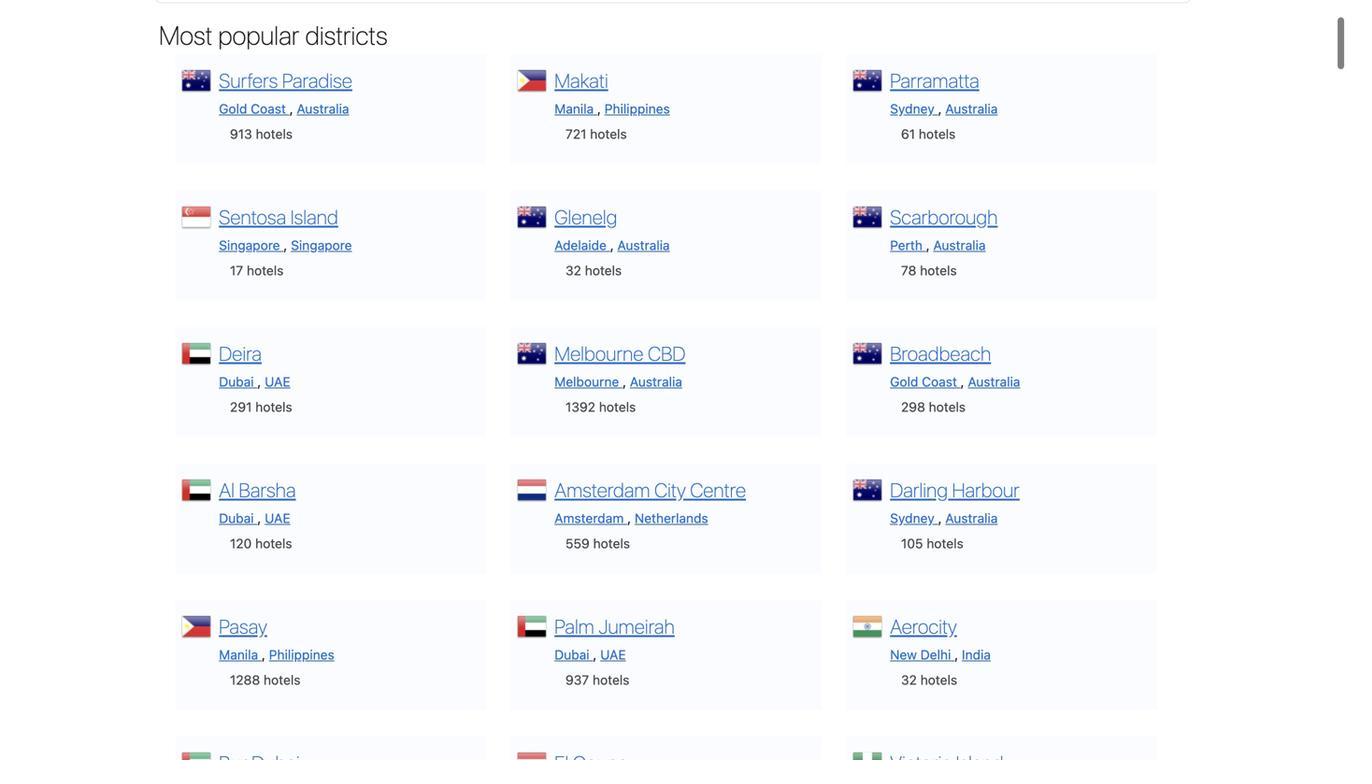 Task type: vqa. For each thing, say whether or not it's contained in the screenshot.
8 April 2024 checkbox
no



Task type: describe. For each thing, give the bounding box(es) containing it.
most
[[159, 19, 213, 50]]

cbd
[[648, 342, 686, 365]]

surfers paradise gold coast , australia
[[219, 69, 352, 116]]

2 melbourne from the top
[[555, 374, 619, 389]]

australia inside 'scarborough perth , australia'
[[934, 237, 986, 253]]

coast inside broadbeach gold coast , australia
[[922, 374, 957, 389]]

721
[[566, 126, 587, 141]]

hotels for surfers
[[256, 126, 293, 141]]

centre
[[690, 478, 746, 502]]

delhi
[[921, 647, 951, 662]]

deira dubai , uae
[[219, 342, 290, 389]]

dubai link for dubai
[[219, 374, 258, 389]]

, inside the palm jumeirah dubai , uae
[[593, 647, 597, 662]]

uae inside deira dubai , uae
[[265, 374, 290, 389]]

australia inside surfers paradise gold coast , australia
[[297, 101, 349, 116]]

amsterdam city centre amsterdam , netherlands
[[555, 478, 746, 526]]

937
[[566, 672, 589, 688]]

darling
[[890, 478, 948, 502]]

australia inside darling harbour sydney , australia
[[946, 510, 998, 526]]

island
[[291, 205, 338, 228]]

scarborough link
[[890, 205, 998, 228]]

559
[[566, 536, 590, 551]]

deira link
[[219, 342, 262, 365]]

aerocity new delhi , india
[[890, 615, 991, 662]]

, inside broadbeach gold coast , australia
[[961, 374, 965, 389]]

298
[[901, 399, 926, 415]]

gold coast link for paradise
[[219, 101, 290, 116]]

hotels for deira
[[255, 399, 292, 415]]

aerocity
[[890, 615, 957, 638]]

721 hotels
[[566, 126, 627, 141]]

amsterdam link
[[555, 510, 628, 526]]

broadbeach gold coast , australia
[[890, 342, 1021, 389]]

913 hotels
[[230, 126, 293, 141]]

surfers
[[219, 69, 278, 92]]

1392 hotels
[[566, 399, 636, 415]]

uae link for jumeirah
[[600, 647, 626, 662]]

pasay link
[[219, 615, 267, 638]]

, inside al barsha dubai , uae
[[258, 510, 261, 526]]

sydney link for darling harbour
[[890, 510, 938, 526]]

hotels for al
[[255, 536, 292, 551]]

popular
[[218, 19, 300, 50]]

manila link for makati
[[555, 101, 597, 116]]

61 hotels
[[901, 126, 956, 141]]

philippines for pasay
[[269, 647, 335, 662]]

philippines for makati
[[605, 101, 670, 116]]

makati
[[555, 69, 608, 92]]

32 hotels for glenelg
[[566, 263, 622, 278]]

gold coast link for gold
[[890, 374, 961, 389]]

sydney inside darling harbour sydney , australia
[[890, 510, 935, 526]]

melbourne link
[[555, 374, 623, 389]]

parramatta sydney , australia
[[890, 69, 998, 116]]

hotels for makati
[[590, 126, 627, 141]]

makati manila , philippines
[[555, 69, 670, 116]]

most popular districts
[[159, 19, 388, 50]]

, inside melbourne cbd melbourne , australia
[[623, 374, 627, 389]]

aerocity link
[[890, 615, 957, 638]]

pasay
[[219, 615, 267, 638]]

australia link for darling
[[946, 510, 998, 526]]

1 singapore from the left
[[219, 237, 280, 253]]

291 hotels
[[230, 399, 292, 415]]

darling harbour link
[[890, 478, 1020, 502]]

paradise
[[282, 69, 352, 92]]

coast inside surfers paradise gold coast , australia
[[251, 101, 286, 116]]

32 for glenelg
[[566, 263, 582, 278]]

, inside amsterdam city centre amsterdam , netherlands
[[628, 510, 631, 526]]

32 hotels for aerocity
[[901, 672, 958, 688]]

uae link for dubai
[[265, 374, 290, 389]]

hotels for aerocity
[[921, 672, 958, 688]]

, inside aerocity new delhi , india
[[955, 647, 959, 662]]

barsha
[[239, 478, 296, 502]]

manila for pasay
[[219, 647, 258, 662]]

jumeirah
[[599, 615, 675, 638]]

australia inside parramatta sydney , australia
[[946, 101, 998, 116]]

australia link for glenelg
[[618, 237, 670, 253]]

surfers paradise link
[[219, 69, 352, 92]]

17 hotels
[[230, 263, 284, 278]]

adelaide link
[[555, 237, 610, 253]]

india link
[[962, 647, 991, 662]]

61
[[901, 126, 916, 141]]

291
[[230, 399, 252, 415]]

uae for palm jumeirah
[[600, 647, 626, 662]]

1288
[[230, 672, 260, 688]]

broadbeach link
[[890, 342, 991, 365]]

hotels for scarborough
[[920, 263, 957, 278]]

78 hotels
[[901, 263, 957, 278]]

, inside pasay manila , philippines
[[262, 647, 266, 662]]

1 amsterdam from the top
[[555, 478, 650, 502]]

hotels for pasay
[[264, 672, 301, 688]]

17
[[230, 263, 243, 278]]

hotels for glenelg
[[585, 263, 622, 278]]

105
[[901, 536, 923, 551]]

1 melbourne from the top
[[555, 342, 644, 365]]

melbourne cbd link
[[555, 342, 686, 365]]

palm jumeirah dubai , uae
[[555, 615, 675, 662]]

uae link for barsha
[[265, 510, 290, 526]]

manila link for pasay
[[219, 647, 262, 662]]

1392
[[566, 399, 596, 415]]

gold inside surfers paradise gold coast , australia
[[219, 101, 247, 116]]

105 hotels
[[901, 536, 964, 551]]

darling harbour sydney , australia
[[890, 478, 1020, 526]]

adelaide
[[555, 237, 607, 253]]

australia link for broadbeach
[[968, 374, 1021, 389]]

parramatta
[[890, 69, 980, 92]]

australia link for scarborough
[[934, 237, 986, 253]]



Task type: locate. For each thing, give the bounding box(es) containing it.
melbourne cbd melbourne , australia
[[555, 342, 686, 389]]

, up 1288 hotels
[[262, 647, 266, 662]]

australia
[[297, 101, 349, 116], [946, 101, 998, 116], [618, 237, 670, 253], [934, 237, 986, 253], [630, 374, 683, 389], [968, 374, 1021, 389], [946, 510, 998, 526]]

120
[[230, 536, 252, 551]]

australia down paradise
[[297, 101, 349, 116]]

uae link down barsha
[[265, 510, 290, 526]]

harbour
[[952, 478, 1020, 502]]

0 vertical spatial dubai
[[219, 374, 254, 389]]

australia link down the broadbeach
[[968, 374, 1021, 389]]

2 vertical spatial uae
[[600, 647, 626, 662]]

hotels down adelaide link
[[585, 263, 622, 278]]

0 vertical spatial dubai link
[[219, 374, 258, 389]]

0 horizontal spatial gold
[[219, 101, 247, 116]]

0 horizontal spatial 32 hotels
[[566, 263, 622, 278]]

hotels right 298
[[929, 399, 966, 415]]

0 horizontal spatial 32
[[566, 263, 582, 278]]

1 vertical spatial gold
[[890, 374, 919, 389]]

1288 hotels
[[230, 672, 301, 688]]

32 hotels down adelaide link
[[566, 263, 622, 278]]

manila link
[[555, 101, 597, 116], [219, 647, 262, 662]]

0 vertical spatial gold
[[219, 101, 247, 116]]

new delhi link
[[890, 647, 955, 662]]

uae inside the palm jumeirah dubai , uae
[[600, 647, 626, 662]]

, inside 'scarborough perth , australia'
[[926, 237, 930, 253]]

philippines link up "721 hotels"
[[605, 101, 670, 116]]

1 vertical spatial gold coast link
[[890, 374, 961, 389]]

1 horizontal spatial gold coast link
[[890, 374, 961, 389]]

, inside deira dubai , uae
[[258, 374, 261, 389]]

dubai up 291
[[219, 374, 254, 389]]

120 hotels
[[230, 536, 292, 551]]

glenelg link
[[555, 205, 617, 228]]

32 for aerocity
[[901, 672, 917, 688]]

australia link for surfers
[[297, 101, 349, 116]]

, up 937 hotels
[[593, 647, 597, 662]]

philippines link
[[605, 101, 670, 116], [269, 647, 335, 662]]

1 horizontal spatial singapore link
[[291, 237, 352, 253]]

hotels for sentosa
[[247, 263, 284, 278]]

manila for makati
[[555, 101, 594, 116]]

uae inside al barsha dubai , uae
[[265, 510, 290, 526]]

al barsha dubai , uae
[[219, 478, 296, 526]]

amsterdam city centre link
[[555, 478, 746, 502]]

coast up 298 hotels
[[922, 374, 957, 389]]

, down the broadbeach
[[961, 374, 965, 389]]

sentosa island singapore , singapore
[[219, 205, 352, 253]]

dubai
[[219, 374, 254, 389], [219, 510, 254, 526], [555, 647, 590, 662]]

0 horizontal spatial manila link
[[219, 647, 262, 662]]

australia link down paradise
[[297, 101, 349, 116]]

scarborough
[[890, 205, 998, 228]]

netherlands
[[635, 510, 709, 526]]

2 vertical spatial uae link
[[600, 647, 626, 662]]

makati link
[[555, 69, 608, 92]]

districts
[[305, 19, 388, 50]]

hotels right 120
[[255, 536, 292, 551]]

, inside surfers paradise gold coast , australia
[[290, 101, 293, 116]]

philippines link up 1288 hotels
[[269, 647, 335, 662]]

sydney up the 105
[[890, 510, 935, 526]]

0 vertical spatial manila
[[555, 101, 594, 116]]

dubai inside deira dubai , uae
[[219, 374, 254, 389]]

australia inside melbourne cbd melbourne , australia
[[630, 374, 683, 389]]

dubai inside the palm jumeirah dubai , uae
[[555, 647, 590, 662]]

1 horizontal spatial gold
[[890, 374, 919, 389]]

0 vertical spatial 32
[[566, 263, 582, 278]]

uae link up 291 hotels on the left of page
[[265, 374, 290, 389]]

amsterdam up 559 hotels
[[555, 510, 624, 526]]

, inside the makati manila , philippines
[[597, 101, 601, 116]]

scarborough perth , australia
[[890, 205, 998, 253]]

0 horizontal spatial singapore link
[[219, 237, 284, 253]]

, inside "glenelg adelaide , australia"
[[610, 237, 614, 253]]

australia down cbd
[[630, 374, 683, 389]]

hotels for darling
[[927, 536, 964, 551]]

sydney link
[[890, 101, 938, 116], [890, 510, 938, 526]]

, down surfers paradise link at top left
[[290, 101, 293, 116]]

, down melbourne cbd link
[[623, 374, 627, 389]]

glenelg
[[555, 205, 617, 228]]

0 horizontal spatial philippines link
[[269, 647, 335, 662]]

1 horizontal spatial singapore
[[291, 237, 352, 253]]

0 vertical spatial sydney link
[[890, 101, 938, 116]]

australia down scarborough link
[[934, 237, 986, 253]]

new
[[890, 647, 917, 662]]

0 vertical spatial uae link
[[265, 374, 290, 389]]

singapore link
[[219, 237, 284, 253], [291, 237, 352, 253]]

singapore down island
[[291, 237, 352, 253]]

dubai link up 291
[[219, 374, 258, 389]]

, up 291 hotels on the left of page
[[258, 374, 261, 389]]

dubai link for barsha
[[219, 510, 258, 526]]

uae link
[[265, 374, 290, 389], [265, 510, 290, 526], [600, 647, 626, 662]]

32 down new
[[901, 672, 917, 688]]

, right perth
[[926, 237, 930, 253]]

hotels down amsterdam link
[[593, 536, 630, 551]]

australia down harbour
[[946, 510, 998, 526]]

1 vertical spatial coast
[[922, 374, 957, 389]]

gold up 913
[[219, 101, 247, 116]]

, up 120 hotels on the bottom
[[258, 510, 261, 526]]

sydney link up 61 at the right of the page
[[890, 101, 938, 116]]

1 horizontal spatial philippines
[[605, 101, 670, 116]]

perth link
[[890, 237, 926, 253]]

1 vertical spatial melbourne
[[555, 374, 619, 389]]

559 hotels
[[566, 536, 630, 551]]

1 vertical spatial philippines link
[[269, 647, 335, 662]]

australia link
[[297, 101, 349, 116], [946, 101, 998, 116], [618, 237, 670, 253], [934, 237, 986, 253], [630, 374, 683, 389], [968, 374, 1021, 389], [946, 510, 998, 526]]

1 vertical spatial dubai link
[[219, 510, 258, 526]]

sydney link up the 105
[[890, 510, 938, 526]]

hotels right 291
[[255, 399, 292, 415]]

1 sydney from the top
[[890, 101, 935, 116]]

1 horizontal spatial 32 hotels
[[901, 672, 958, 688]]

dubai for al
[[219, 510, 254, 526]]

palm
[[555, 615, 595, 638]]

gold coast link up the 913 hotels
[[219, 101, 290, 116]]

2 singapore link from the left
[[291, 237, 352, 253]]

parramatta link
[[890, 69, 980, 92]]

dubai link
[[219, 374, 258, 389], [219, 510, 258, 526], [555, 647, 593, 662]]

australia down the parramatta
[[946, 101, 998, 116]]

0 vertical spatial amsterdam
[[555, 478, 650, 502]]

amsterdam up amsterdam link
[[555, 478, 650, 502]]

manila link up 1288
[[219, 647, 262, 662]]

78
[[901, 263, 917, 278]]

1 vertical spatial uae
[[265, 510, 290, 526]]

, inside parramatta sydney , australia
[[938, 101, 942, 116]]

philippines inside the makati manila , philippines
[[605, 101, 670, 116]]

1 horizontal spatial philippines link
[[605, 101, 670, 116]]

philippines link for makati
[[605, 101, 670, 116]]

australia link down the parramatta
[[946, 101, 998, 116]]

2 singapore from the left
[[291, 237, 352, 253]]

gold inside broadbeach gold coast , australia
[[890, 374, 919, 389]]

, left 'india'
[[955, 647, 959, 662]]

0 horizontal spatial singapore
[[219, 237, 280, 253]]

deira
[[219, 342, 262, 365]]

1 vertical spatial sydney link
[[890, 510, 938, 526]]

hotels right 1288
[[264, 672, 301, 688]]

uae for al barsha
[[265, 510, 290, 526]]

australia link down harbour
[[946, 510, 998, 526]]

perth
[[890, 237, 923, 253]]

al
[[219, 478, 235, 502]]

gold
[[219, 101, 247, 116], [890, 374, 919, 389]]

0 vertical spatial philippines
[[605, 101, 670, 116]]

32 down adelaide
[[566, 263, 582, 278]]

melbourne up the melbourne link at the left of page
[[555, 342, 644, 365]]

hotels for broadbeach
[[929, 399, 966, 415]]

al barsha link
[[219, 478, 296, 502]]

2 vertical spatial dubai
[[555, 647, 590, 662]]

uae link down "palm jumeirah" link
[[600, 647, 626, 662]]

dubai inside al barsha dubai , uae
[[219, 510, 254, 526]]

city
[[655, 478, 686, 502]]

dubai link up 937
[[555, 647, 593, 662]]

hotels for melbourne
[[599, 399, 636, 415]]

australia link for parramatta
[[946, 101, 998, 116]]

298 hotels
[[901, 399, 966, 415]]

1 singapore link from the left
[[219, 237, 284, 253]]

1 horizontal spatial coast
[[922, 374, 957, 389]]

sydney
[[890, 101, 935, 116], [890, 510, 935, 526]]

hotels right 78
[[920, 263, 957, 278]]

singapore link down island
[[291, 237, 352, 253]]

1 horizontal spatial 32
[[901, 672, 917, 688]]

0 vertical spatial gold coast link
[[219, 101, 290, 116]]

1 vertical spatial philippines
[[269, 647, 335, 662]]

gold coast link
[[219, 101, 290, 116], [890, 374, 961, 389]]

hotels right 61 at the right of the page
[[919, 126, 956, 141]]

dubai link for jumeirah
[[555, 647, 593, 662]]

singapore up 17 hotels
[[219, 237, 280, 253]]

australia inside broadbeach gold coast , australia
[[968, 374, 1021, 389]]

india
[[962, 647, 991, 662]]

manila up the 721 on the top left
[[555, 101, 594, 116]]

1 horizontal spatial manila link
[[555, 101, 597, 116]]

uae down barsha
[[265, 510, 290, 526]]

manila link up the 721 on the top left
[[555, 101, 597, 116]]

sydney up 61 at the right of the page
[[890, 101, 935, 116]]

hotels for palm
[[593, 672, 630, 688]]

hotels right 913
[[256, 126, 293, 141]]

0 vertical spatial melbourne
[[555, 342, 644, 365]]

hotels right the 105
[[927, 536, 964, 551]]

philippines up 1288 hotels
[[269, 647, 335, 662]]

0 horizontal spatial gold coast link
[[219, 101, 290, 116]]

, inside sentosa island singapore , singapore
[[284, 237, 287, 253]]

gold up 298
[[890, 374, 919, 389]]

australia down the broadbeach
[[968, 374, 1021, 389]]

hotels for amsterdam
[[593, 536, 630, 551]]

1 vertical spatial manila
[[219, 647, 258, 662]]

hotels right 1392
[[599, 399, 636, 415]]

most popular districts main content
[[154, 19, 1192, 760]]

32 hotels
[[566, 263, 622, 278], [901, 672, 958, 688]]

, down amsterdam city centre link
[[628, 510, 631, 526]]

gold coast link up 298 hotels
[[890, 374, 961, 389]]

australia link down scarborough link
[[934, 237, 986, 253]]

, right adelaide
[[610, 237, 614, 253]]

coast up the 913 hotels
[[251, 101, 286, 116]]

palm jumeirah link
[[555, 615, 675, 638]]

amsterdam
[[555, 478, 650, 502], [555, 510, 624, 526]]

0 vertical spatial manila link
[[555, 101, 597, 116]]

dubai link up 120
[[219, 510, 258, 526]]

0 vertical spatial philippines link
[[605, 101, 670, 116]]

australia inside "glenelg adelaide , australia"
[[618, 237, 670, 253]]

hotels
[[256, 126, 293, 141], [590, 126, 627, 141], [919, 126, 956, 141], [247, 263, 284, 278], [585, 263, 622, 278], [920, 263, 957, 278], [255, 399, 292, 415], [599, 399, 636, 415], [929, 399, 966, 415], [255, 536, 292, 551], [593, 536, 630, 551], [927, 536, 964, 551], [264, 672, 301, 688], [593, 672, 630, 688], [921, 672, 958, 688]]

,
[[290, 101, 293, 116], [597, 101, 601, 116], [938, 101, 942, 116], [284, 237, 287, 253], [610, 237, 614, 253], [926, 237, 930, 253], [258, 374, 261, 389], [623, 374, 627, 389], [961, 374, 965, 389], [258, 510, 261, 526], [628, 510, 631, 526], [938, 510, 942, 526], [262, 647, 266, 662], [593, 647, 597, 662], [955, 647, 959, 662]]

0 horizontal spatial manila
[[219, 647, 258, 662]]

1 vertical spatial uae link
[[265, 510, 290, 526]]

1 vertical spatial 32 hotels
[[901, 672, 958, 688]]

1 sydney link from the top
[[890, 101, 938, 116]]

2 sydney link from the top
[[890, 510, 938, 526]]

1 vertical spatial amsterdam
[[555, 510, 624, 526]]

, up "721 hotels"
[[597, 101, 601, 116]]

pasay manila , philippines
[[219, 615, 335, 662]]

sentosa
[[219, 205, 286, 228]]

hotels for parramatta
[[919, 126, 956, 141]]

australia right adelaide link
[[618, 237, 670, 253]]

0 horizontal spatial philippines
[[269, 647, 335, 662]]

netherlands link
[[635, 510, 709, 526]]

australia link down cbd
[[630, 374, 683, 389]]

australia link right adelaide link
[[618, 237, 670, 253]]

2 sydney from the top
[[890, 510, 935, 526]]

1 vertical spatial sydney
[[890, 510, 935, 526]]

hotels right the 721 on the top left
[[590, 126, 627, 141]]

1 vertical spatial 32
[[901, 672, 917, 688]]

melbourne up 1392
[[555, 374, 619, 389]]

, up 105 hotels
[[938, 510, 942, 526]]

sentosa island link
[[219, 205, 338, 228]]

australia link for melbourne
[[630, 374, 683, 389]]

uae
[[265, 374, 290, 389], [265, 510, 290, 526], [600, 647, 626, 662]]

hotels down delhi
[[921, 672, 958, 688]]

manila
[[555, 101, 594, 116], [219, 647, 258, 662]]

2 amsterdam from the top
[[555, 510, 624, 526]]

philippines inside pasay manila , philippines
[[269, 647, 335, 662]]

0 vertical spatial 32 hotels
[[566, 263, 622, 278]]

singapore link up 17 hotels
[[219, 237, 284, 253]]

2 vertical spatial dubai link
[[555, 647, 593, 662]]

1 horizontal spatial manila
[[555, 101, 594, 116]]

0 horizontal spatial coast
[[251, 101, 286, 116]]

melbourne
[[555, 342, 644, 365], [555, 374, 619, 389]]

dubai up 120
[[219, 510, 254, 526]]

dubai for palm
[[555, 647, 590, 662]]

philippines up "721 hotels"
[[605, 101, 670, 116]]

1 vertical spatial manila link
[[219, 647, 262, 662]]

manila up 1288
[[219, 647, 258, 662]]

0 vertical spatial sydney
[[890, 101, 935, 116]]

32 hotels down delhi
[[901, 672, 958, 688]]

uae down "palm jumeirah" link
[[600, 647, 626, 662]]

1 vertical spatial dubai
[[219, 510, 254, 526]]

, up 61 hotels at top
[[938, 101, 942, 116]]

manila inside the makati manila , philippines
[[555, 101, 594, 116]]

913
[[230, 126, 252, 141]]

uae up 291 hotels on the left of page
[[265, 374, 290, 389]]

manila inside pasay manila , philippines
[[219, 647, 258, 662]]

glenelg adelaide , australia
[[555, 205, 670, 253]]

0 vertical spatial uae
[[265, 374, 290, 389]]

937 hotels
[[566, 672, 630, 688]]

hotels right '17'
[[247, 263, 284, 278]]

0 vertical spatial coast
[[251, 101, 286, 116]]

broadbeach
[[890, 342, 991, 365]]

singapore
[[219, 237, 280, 253], [291, 237, 352, 253]]

hotels right 937
[[593, 672, 630, 688]]

philippines link for pasay
[[269, 647, 335, 662]]

, down sentosa island link in the top of the page
[[284, 237, 287, 253]]

dubai up 937
[[555, 647, 590, 662]]

, inside darling harbour sydney , australia
[[938, 510, 942, 526]]

coast
[[251, 101, 286, 116], [922, 374, 957, 389]]

sydney inside parramatta sydney , australia
[[890, 101, 935, 116]]

sydney link for parramatta
[[890, 101, 938, 116]]



